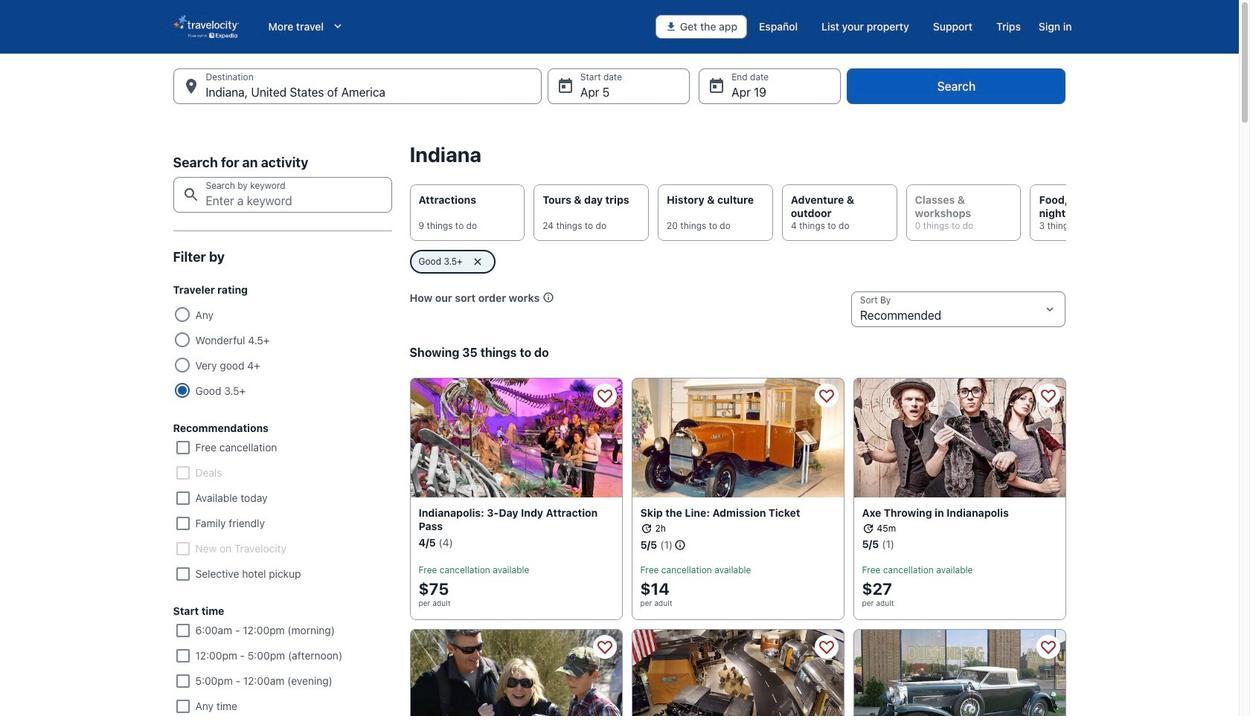 Task type: vqa. For each thing, say whether or not it's contained in the screenshot.
"Next month" image
no



Task type: describe. For each thing, give the bounding box(es) containing it.
auburn cord duesenberg automobile museum admission ticket image
[[854, 630, 1067, 717]]

1 horizontal spatial xsmall image
[[641, 523, 653, 535]]

travelocity logo image
[[173, 15, 239, 39]]

download the app button image
[[665, 21, 677, 33]]

Enter a keyword text field
[[173, 177, 392, 213]]

skip the line to rv/mh hall of fame and museum image
[[632, 630, 845, 717]]

indianapolis: 3-day indy attraction pass image
[[410, 378, 623, 498]]



Task type: locate. For each thing, give the bounding box(es) containing it.
0 horizontal spatial 5.0 out of 5 with 1 review element
[[641, 539, 658, 552]]

4.0 out of 5 with 4 reviews element
[[419, 537, 436, 550]]

1 horizontal spatial 5.0 out of 5 with 1 review element
[[863, 538, 880, 552]]

previous image
[[401, 204, 419, 222]]

5.0 out of 5 with 1 review element
[[863, 538, 880, 552], [641, 539, 658, 552]]

1 vertical spatial xsmall image
[[641, 523, 653, 535]]

xsmall image
[[863, 523, 874, 535]]

0 vertical spatial xsmall image
[[543, 292, 555, 304]]

5.0 out of 5 with 1 review element for axe throwing in indianapolis image
[[863, 538, 880, 552]]

amazing indianapolis scavenger hunt adventure image
[[410, 630, 623, 717]]

5.0 out of 5 with 1 review element for skip the line: admission ticket image
[[641, 539, 658, 552]]

more information about reviews image
[[673, 540, 686, 553]]

5.0 out of 5 with 1 review element down xsmall image
[[863, 538, 880, 552]]

skip the line: admission ticket image
[[632, 378, 845, 498]]

xsmall image
[[543, 292, 555, 304], [641, 523, 653, 535]]

5.0 out of 5 with 1 review element left 'more information about reviews' image
[[641, 539, 658, 552]]

0 horizontal spatial xsmall image
[[543, 292, 555, 304]]

axe throwing in indianapolis image
[[854, 378, 1067, 498]]

next image
[[1058, 204, 1075, 222]]



